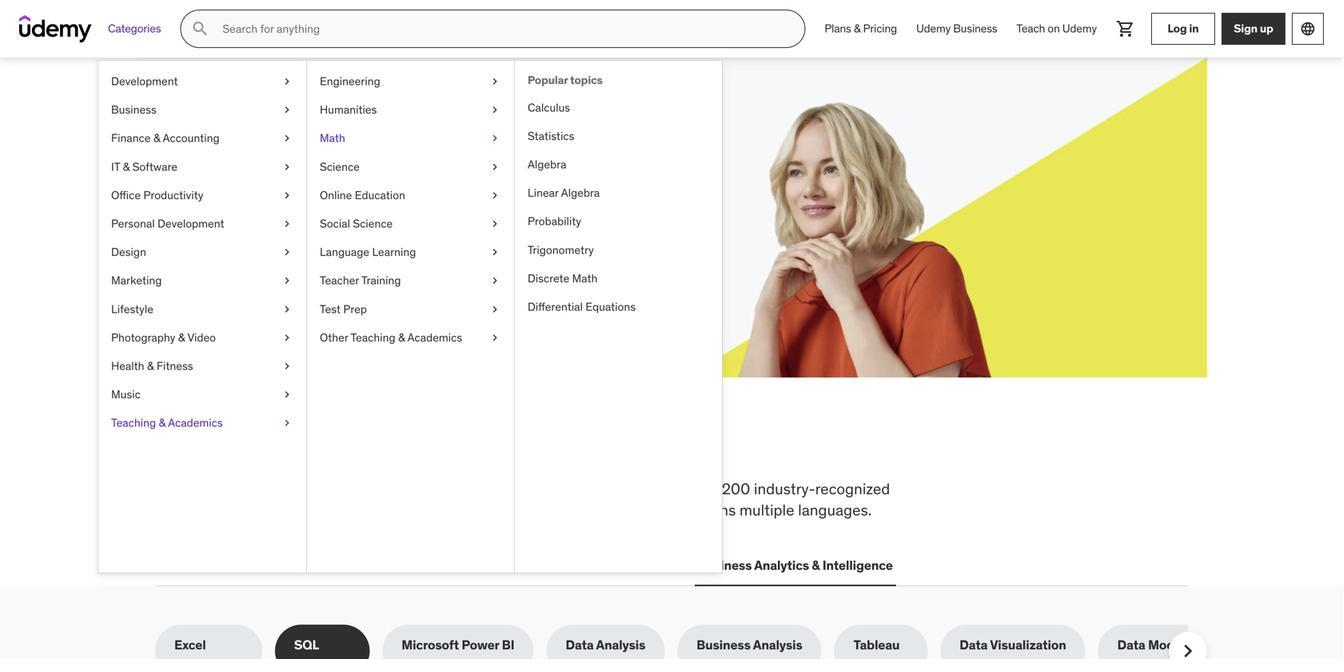 Task type: locate. For each thing, give the bounding box(es) containing it.
0 horizontal spatial it
[[111, 159, 120, 174]]

professional
[[488, 500, 571, 520]]

bi
[[502, 637, 515, 653]]

teaching down "prep"
[[351, 330, 396, 345]]

1 horizontal spatial udemy
[[1063, 21, 1097, 36]]

xsmall image
[[281, 74, 294, 89], [489, 74, 502, 89], [281, 102, 294, 118], [489, 102, 502, 118], [489, 131, 502, 146], [281, 159, 294, 175], [489, 159, 502, 175], [281, 187, 294, 203], [489, 216, 502, 232], [281, 244, 294, 260], [281, 273, 294, 289], [489, 273, 502, 289], [281, 301, 294, 317], [489, 301, 502, 317], [281, 358, 294, 374], [281, 387, 294, 402]]

xsmall image inside development link
[[281, 74, 294, 89]]

0 vertical spatial math
[[320, 131, 345, 145]]

log in
[[1168, 21, 1199, 36]]

business inside topic filters element
[[697, 637, 751, 653]]

& for software
[[123, 159, 130, 174]]

test prep link
[[307, 295, 514, 323]]

& down test prep link
[[398, 330, 405, 345]]

& inside "link"
[[178, 330, 185, 345]]

xsmall image inside it & software link
[[281, 159, 294, 175]]

other teaching & academics link
[[307, 323, 514, 352]]

finance & accounting link
[[98, 124, 306, 153]]

1 vertical spatial teaching
[[111, 416, 156, 430]]

math up "differential equations"
[[572, 271, 598, 285]]

algebra right linear
[[561, 186, 600, 200]]

& right the 'analytics' on the right bottom of page
[[812, 557, 820, 574]]

teach on udemy link
[[1007, 10, 1107, 48]]

0 vertical spatial in
[[1190, 21, 1199, 36]]

xsmall image for math
[[489, 131, 502, 146]]

development right web
[[188, 557, 268, 574]]

data
[[487, 557, 515, 574], [566, 637, 594, 653], [960, 637, 988, 653], [1118, 637, 1146, 653]]

udemy right "pricing"
[[917, 21, 951, 36]]

xsmall image inside science link
[[489, 159, 502, 175]]

statistics link
[[515, 122, 722, 150]]

photography & video
[[111, 330, 216, 345]]

math down humanities at the left of page
[[320, 131, 345, 145]]

& up "office"
[[123, 159, 130, 174]]

development down categories dropdown button
[[111, 74, 178, 88]]

0 vertical spatial for
[[289, 127, 327, 160]]

1 horizontal spatial in
[[1190, 21, 1199, 36]]

xsmall image inside the 'business' link
[[281, 102, 294, 118]]

xsmall image inside the humanities link
[[489, 102, 502, 118]]

place
[[604, 426, 688, 468]]

workplace
[[269, 479, 339, 498]]

0 horizontal spatial teaching
[[111, 416, 156, 430]]

1 analysis from the left
[[596, 637, 646, 653]]

1 vertical spatial science
[[353, 216, 393, 231]]

for up 'potential'
[[289, 127, 327, 160]]

for
[[289, 127, 327, 160], [667, 479, 686, 498]]

2 analysis from the left
[[753, 637, 803, 653]]

academics down test prep link
[[408, 330, 462, 345]]

language learning link
[[307, 238, 514, 266]]

0 horizontal spatial math
[[320, 131, 345, 145]]

up
[[1261, 21, 1274, 36]]

udemy image
[[19, 15, 92, 42]]

supports
[[331, 500, 391, 520]]

0 horizontal spatial udemy
[[917, 21, 951, 36]]

xsmall image inside music link
[[281, 387, 294, 402]]

& down music link
[[159, 416, 166, 430]]

algebra up linear
[[528, 157, 567, 172]]

1 vertical spatial your
[[259, 167, 283, 183]]

it
[[111, 159, 120, 174], [287, 557, 298, 574]]

udemy right on
[[1063, 21, 1097, 36]]

business inside button
[[698, 557, 752, 574]]

skills
[[213, 127, 285, 160]]

analysis for business analysis
[[753, 637, 803, 653]]

development down office productivity link on the left of the page
[[158, 216, 224, 231]]

0 vertical spatial teaching
[[351, 330, 396, 345]]

development inside button
[[188, 557, 268, 574]]

visualization
[[991, 637, 1067, 653]]

xsmall image inside engineering link
[[489, 74, 502, 89]]

science inside button
[[517, 557, 565, 574]]

in right log
[[1190, 21, 1199, 36]]

covering critical workplace skills to technical topics, including prep content for over 200 industry-recognized certifications, our catalog supports well-rounded professional development and spans multiple languages.
[[155, 479, 891, 520]]

xsmall image for other teaching & academics
[[489, 330, 502, 346]]

xsmall image for design
[[281, 244, 294, 260]]

xsmall image inside finance & accounting link
[[281, 131, 294, 146]]

2 vertical spatial development
[[188, 557, 268, 574]]

1 horizontal spatial your
[[331, 127, 389, 160]]

business
[[954, 21, 998, 36], [111, 102, 157, 117], [698, 557, 752, 574], [697, 637, 751, 653]]

& right the plans
[[854, 21, 861, 36]]

a
[[368, 167, 374, 183]]

web development button
[[155, 546, 271, 585]]

all
[[155, 426, 202, 468]]

data inside button
[[487, 557, 515, 574]]

topics,
[[462, 479, 507, 498]]

skills up workplace
[[265, 426, 351, 468]]

1 horizontal spatial it
[[287, 557, 298, 574]]

choose a language image
[[1301, 21, 1317, 37]]

xsmall image for music
[[281, 387, 294, 402]]

over
[[690, 479, 719, 498]]

1 vertical spatial development
[[158, 216, 224, 231]]

it up "office"
[[111, 159, 120, 174]]

0 horizontal spatial your
[[259, 167, 283, 183]]

development inside "link"
[[158, 216, 224, 231]]

differential equations link
[[515, 293, 722, 321]]

training
[[362, 273, 401, 288]]

data modeling
[[1118, 637, 1205, 653]]

0 vertical spatial academics
[[408, 330, 462, 345]]

xsmall image inside teaching & academics link
[[281, 415, 294, 431]]

udemy business
[[917, 21, 998, 36]]

other
[[320, 330, 348, 345]]

need
[[421, 426, 498, 468]]

it inside button
[[287, 557, 298, 574]]

xsmall image inside marketing link
[[281, 273, 294, 289]]

data left visualization
[[960, 637, 988, 653]]

on
[[1048, 21, 1060, 36]]

dec
[[303, 185, 325, 201]]

your up with
[[331, 127, 389, 160]]

xsmall image inside teacher training link
[[489, 273, 502, 289]]

teaching down 'music'
[[111, 416, 156, 430]]

1 horizontal spatial math
[[572, 271, 598, 285]]

0 vertical spatial it
[[111, 159, 120, 174]]

course.
[[377, 167, 419, 183]]

udemy
[[917, 21, 951, 36], [1063, 21, 1097, 36]]

data visualization
[[960, 637, 1067, 653]]

xsmall image inside test prep link
[[489, 301, 502, 317]]

& for pricing
[[854, 21, 861, 36]]

data for data analysis
[[566, 637, 594, 653]]

xsmall image inside the design link
[[281, 244, 294, 260]]

academics down music link
[[168, 416, 223, 430]]

probability
[[528, 214, 582, 229]]

xsmall image inside language learning link
[[489, 244, 502, 260]]

1 horizontal spatial analysis
[[753, 637, 803, 653]]

your up through at the left
[[259, 167, 283, 183]]

teaching
[[351, 330, 396, 345], [111, 416, 156, 430]]

1 horizontal spatial for
[[667, 479, 686, 498]]

sign up link
[[1222, 13, 1286, 45]]

popular topics
[[528, 73, 603, 87]]

1 udemy from the left
[[917, 21, 951, 36]]

development for web
[[188, 557, 268, 574]]

starting
[[422, 167, 468, 183]]

xsmall image inside office productivity link
[[281, 187, 294, 203]]

for up and
[[667, 479, 686, 498]]

well-
[[395, 500, 428, 520]]

science up 15.
[[320, 159, 360, 174]]

1 vertical spatial it
[[287, 557, 298, 574]]

sign up
[[1234, 21, 1274, 36]]

data for data science
[[487, 557, 515, 574]]

1 horizontal spatial teaching
[[351, 330, 396, 345]]

xsmall image inside photography & video "link"
[[281, 330, 294, 346]]

2 vertical spatial science
[[517, 557, 565, 574]]

data down professional
[[487, 557, 515, 574]]

microsoft
[[402, 637, 459, 653]]

online education
[[320, 188, 406, 202]]

it left certifications on the left bottom of page
[[287, 557, 298, 574]]

one
[[541, 426, 598, 468]]

& right finance
[[153, 131, 160, 145]]

xsmall image for science
[[489, 159, 502, 175]]

& for fitness
[[147, 359, 154, 373]]

microsoft power bi
[[402, 637, 515, 653]]

in up including
[[504, 426, 535, 468]]

finance & accounting
[[111, 131, 220, 145]]

modeling
[[1149, 637, 1205, 653]]

business analytics & intelligence
[[698, 557, 893, 574]]

analysis for data analysis
[[596, 637, 646, 653]]

multiple
[[740, 500, 795, 520]]

1 vertical spatial in
[[504, 426, 535, 468]]

it certifications
[[287, 557, 382, 574]]

calculus link
[[515, 93, 722, 122]]

music link
[[98, 380, 306, 409]]

1 vertical spatial skills
[[342, 479, 376, 498]]

personal development link
[[98, 210, 306, 238]]

xsmall image inside personal development "link"
[[281, 216, 294, 232]]

&
[[854, 21, 861, 36], [153, 131, 160, 145], [123, 159, 130, 174], [178, 330, 185, 345], [398, 330, 405, 345], [147, 359, 154, 373], [159, 416, 166, 430], [812, 557, 820, 574]]

& left video
[[178, 330, 185, 345]]

xsmall image for test prep
[[489, 301, 502, 317]]

personal
[[111, 216, 155, 231]]

xsmall image inside other teaching & academics 'link'
[[489, 330, 502, 346]]

xsmall image inside the "math" link
[[489, 131, 502, 146]]

log
[[1168, 21, 1187, 36]]

science for data
[[517, 557, 565, 574]]

1 horizontal spatial academics
[[408, 330, 462, 345]]

in
[[1190, 21, 1199, 36], [504, 426, 535, 468]]

it & software link
[[98, 153, 306, 181]]

1 vertical spatial math
[[572, 271, 598, 285]]

xsmall image for lifestyle
[[281, 301, 294, 317]]

0 horizontal spatial academics
[[168, 416, 223, 430]]

just
[[486, 167, 507, 183]]

0 vertical spatial development
[[111, 74, 178, 88]]

teacher training
[[320, 273, 401, 288]]

xsmall image inside online education link
[[489, 187, 502, 203]]

xsmall image inside social science link
[[489, 216, 502, 232]]

analytics
[[755, 557, 810, 574]]

science up language learning
[[353, 216, 393, 231]]

sql
[[294, 637, 319, 653]]

communication
[[584, 557, 679, 574]]

business analytics & intelligence button
[[695, 546, 897, 585]]

science down professional
[[517, 557, 565, 574]]

data right bi
[[566, 637, 594, 653]]

xsmall image inside lifestyle link
[[281, 301, 294, 317]]

xsmall image for photography & video
[[281, 330, 294, 346]]

0 horizontal spatial for
[[289, 127, 327, 160]]

xsmall image
[[281, 131, 294, 146], [489, 187, 502, 203], [281, 216, 294, 232], [489, 244, 502, 260], [281, 330, 294, 346], [489, 330, 502, 346], [281, 415, 294, 431]]

xsmall image for business
[[281, 102, 294, 118]]

& right health
[[147, 359, 154, 373]]

udemy business link
[[907, 10, 1007, 48]]

at
[[471, 167, 483, 183]]

it certifications button
[[284, 546, 385, 585]]

xsmall image inside health & fitness link
[[281, 358, 294, 374]]

next image
[[1176, 638, 1201, 659]]

data science button
[[483, 546, 568, 585]]

1 vertical spatial for
[[667, 479, 686, 498]]

music
[[111, 387, 141, 402]]

0 horizontal spatial analysis
[[596, 637, 646, 653]]

skills up supports
[[342, 479, 376, 498]]

in inside 'link'
[[1190, 21, 1199, 36]]

data left modeling
[[1118, 637, 1146, 653]]



Task type: describe. For each thing, give the bounding box(es) containing it.
potential
[[287, 167, 337, 183]]

categories button
[[98, 10, 171, 48]]

xsmall image for engineering
[[489, 74, 502, 89]]

office productivity
[[111, 188, 203, 202]]

xsmall image for language learning
[[489, 244, 502, 260]]

our
[[251, 500, 273, 520]]

popular
[[528, 73, 568, 87]]

academics inside 'link'
[[408, 330, 462, 345]]

web development
[[158, 557, 268, 574]]

2 udemy from the left
[[1063, 21, 1097, 36]]

15.
[[328, 185, 344, 201]]

skills for your future expand your potential with a course. starting at just $12.99 through dec 15.
[[213, 127, 507, 201]]

content
[[611, 479, 664, 498]]

test
[[320, 302, 341, 316]]

it for it certifications
[[287, 557, 298, 574]]

the
[[208, 426, 259, 468]]

xsmall image for finance & accounting
[[281, 131, 294, 146]]

fitness
[[157, 359, 193, 373]]

spans
[[696, 500, 736, 520]]

xsmall image for humanities
[[489, 102, 502, 118]]

xsmall image for it & software
[[281, 159, 294, 175]]

xsmall image for marketing
[[281, 273, 294, 289]]

log in link
[[1152, 13, 1216, 45]]

xsmall image for personal development
[[281, 216, 294, 232]]

development
[[575, 500, 663, 520]]

teach
[[1017, 21, 1046, 36]]

& inside 'link'
[[398, 330, 405, 345]]

social
[[320, 216, 350, 231]]

trigonometry
[[528, 243, 594, 257]]

probability link
[[515, 207, 722, 236]]

teach on udemy
[[1017, 21, 1097, 36]]

topic filters element
[[155, 625, 1224, 659]]

data science
[[487, 557, 565, 574]]

linear algebra link
[[515, 179, 722, 207]]

0 vertical spatial algebra
[[528, 157, 567, 172]]

& inside button
[[812, 557, 820, 574]]

1 vertical spatial academics
[[168, 416, 223, 430]]

finance
[[111, 131, 151, 145]]

categories
[[108, 21, 161, 36]]

online
[[320, 188, 352, 202]]

engineering link
[[307, 67, 514, 96]]

and
[[667, 500, 692, 520]]

xsmall image for teacher training
[[489, 273, 502, 289]]

submit search image
[[191, 19, 210, 38]]

video
[[188, 330, 216, 345]]

business for business analysis
[[697, 637, 751, 653]]

0 vertical spatial science
[[320, 159, 360, 174]]

linear algebra
[[528, 186, 600, 200]]

rounded
[[428, 500, 484, 520]]

skills inside covering critical workplace skills to technical topics, including prep content for over 200 industry-recognized certifications, our catalog supports well-rounded professional development and spans multiple languages.
[[342, 479, 376, 498]]

accounting
[[163, 131, 220, 145]]

math element
[[514, 61, 722, 573]]

health
[[111, 359, 144, 373]]

discrete math
[[528, 271, 598, 285]]

business link
[[98, 96, 306, 124]]

critical
[[220, 479, 265, 498]]

photography
[[111, 330, 175, 345]]

future
[[394, 127, 472, 160]]

prep
[[343, 302, 367, 316]]

xsmall image for development
[[281, 74, 294, 89]]

science link
[[307, 153, 514, 181]]

1 vertical spatial algebra
[[561, 186, 600, 200]]

it for it & software
[[111, 159, 120, 174]]

language
[[320, 245, 370, 259]]

power
[[462, 637, 499, 653]]

photography & video link
[[98, 323, 306, 352]]

certifications
[[301, 557, 382, 574]]

language learning
[[320, 245, 416, 259]]

0 vertical spatial skills
[[265, 426, 351, 468]]

social science link
[[307, 210, 514, 238]]

data for data visualization
[[960, 637, 988, 653]]

marketing
[[111, 273, 162, 288]]

0 horizontal spatial in
[[504, 426, 535, 468]]

all the skills you need in one place
[[155, 426, 688, 468]]

with
[[340, 167, 364, 183]]

xsmall image for office productivity
[[281, 187, 294, 203]]

data analysis
[[566, 637, 646, 653]]

0 vertical spatial your
[[331, 127, 389, 160]]

prep
[[576, 479, 608, 498]]

topics
[[570, 73, 603, 87]]

xsmall image for health & fitness
[[281, 358, 294, 374]]

web
[[158, 557, 185, 574]]

xsmall image for social science
[[489, 216, 502, 232]]

xsmall image for teaching & academics
[[281, 415, 294, 431]]

personal development
[[111, 216, 224, 231]]

data for data modeling
[[1118, 637, 1146, 653]]

plans & pricing
[[825, 21, 898, 36]]

& for academics
[[159, 416, 166, 430]]

humanities
[[320, 102, 377, 117]]

lifestyle
[[111, 302, 154, 316]]

health & fitness link
[[98, 352, 306, 380]]

differential equations
[[528, 300, 636, 314]]

shopping cart with 0 items image
[[1117, 19, 1136, 38]]

communication button
[[581, 546, 682, 585]]

science for social
[[353, 216, 393, 231]]

software
[[132, 159, 178, 174]]

xsmall image for online education
[[489, 187, 502, 203]]

marketing link
[[98, 266, 306, 295]]

languages.
[[799, 500, 872, 520]]

Search for anything text field
[[219, 15, 786, 42]]

learning
[[372, 245, 416, 259]]

recognized
[[816, 479, 891, 498]]

development for personal
[[158, 216, 224, 231]]

sign
[[1234, 21, 1258, 36]]

& for accounting
[[153, 131, 160, 145]]

expand
[[213, 167, 256, 183]]

office
[[111, 188, 141, 202]]

education
[[355, 188, 406, 202]]

for inside covering critical workplace skills to technical topics, including prep content for over 200 industry-recognized certifications, our catalog supports well-rounded professional development and spans multiple languages.
[[667, 479, 686, 498]]

business for business
[[111, 102, 157, 117]]

health & fitness
[[111, 359, 193, 373]]

lifestyle link
[[98, 295, 306, 323]]

for inside skills for your future expand your potential with a course. starting at just $12.99 through dec 15.
[[289, 127, 327, 160]]

business analysis
[[697, 637, 803, 653]]

$12.99
[[213, 185, 252, 201]]

excel
[[174, 637, 206, 653]]

plans
[[825, 21, 852, 36]]

through
[[254, 185, 300, 201]]

linear
[[528, 186, 559, 200]]

business for business analytics & intelligence
[[698, 557, 752, 574]]

teaching inside 'link'
[[351, 330, 396, 345]]

discrete
[[528, 271, 570, 285]]

& for video
[[178, 330, 185, 345]]

covering
[[155, 479, 216, 498]]

intelligence
[[823, 557, 893, 574]]

humanities link
[[307, 96, 514, 124]]



Task type: vqa. For each thing, say whether or not it's contained in the screenshot.
middle $14.99 $94.99
no



